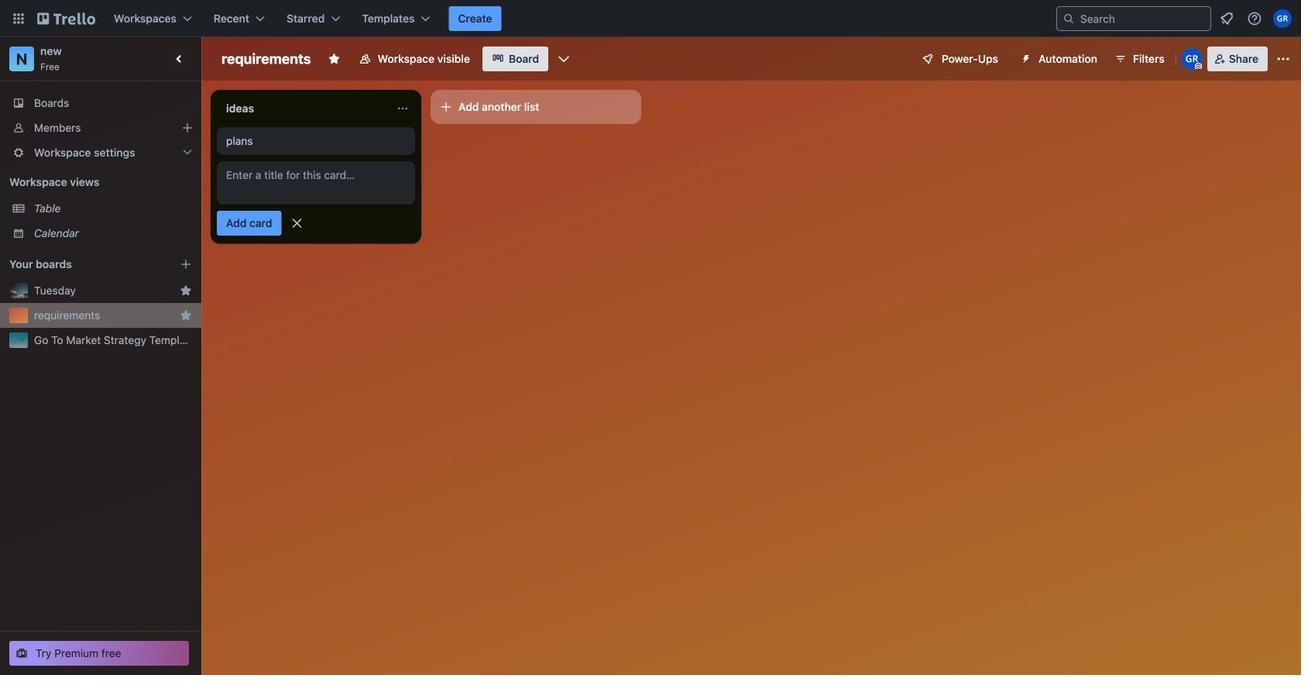 Task type: vqa. For each thing, say whether or not it's contained in the screenshot.
J
no



Task type: locate. For each thing, give the bounding box(es) containing it.
search image
[[1063, 12, 1076, 25]]

greg robinson (gregrobinson96) image
[[1274, 9, 1293, 28], [1182, 48, 1203, 70]]

0 vertical spatial starred icon image
[[180, 284, 192, 297]]

customize views image
[[556, 51, 572, 67]]

greg robinson (gregrobinson96) image down search field
[[1182, 48, 1203, 70]]

0 horizontal spatial greg robinson (gregrobinson96) image
[[1182, 48, 1203, 70]]

cancel image
[[289, 215, 305, 231]]

add board image
[[180, 258, 192, 270]]

open information menu image
[[1248, 11, 1263, 26]]

1 horizontal spatial greg robinson (gregrobinson96) image
[[1274, 9, 1293, 28]]

workspace navigation collapse icon image
[[169, 48, 191, 70]]

Board name text field
[[214, 46, 319, 71]]

your boards with 3 items element
[[9, 255, 157, 274]]

show menu image
[[1276, 51, 1292, 67]]

None text field
[[217, 96, 391, 121]]

1 vertical spatial starred icon image
[[180, 309, 192, 322]]

greg robinson (gregrobinson96) image right open information menu image at the top right of page
[[1274, 9, 1293, 28]]

starred icon image
[[180, 284, 192, 297], [180, 309, 192, 322]]



Task type: describe. For each thing, give the bounding box(es) containing it.
this member is an admin of this board. image
[[1196, 63, 1203, 70]]

2 starred icon image from the top
[[180, 309, 192, 322]]

primary element
[[0, 0, 1302, 37]]

1 starred icon image from the top
[[180, 284, 192, 297]]

back to home image
[[37, 6, 95, 31]]

1 vertical spatial greg robinson (gregrobinson96) image
[[1182, 48, 1203, 70]]

Search field
[[1076, 8, 1211, 29]]

0 vertical spatial greg robinson (gregrobinson96) image
[[1274, 9, 1293, 28]]

0 notifications image
[[1218, 9, 1237, 28]]

star or unstar board image
[[328, 53, 341, 65]]

Enter a title for this card… text field
[[217, 161, 415, 205]]



